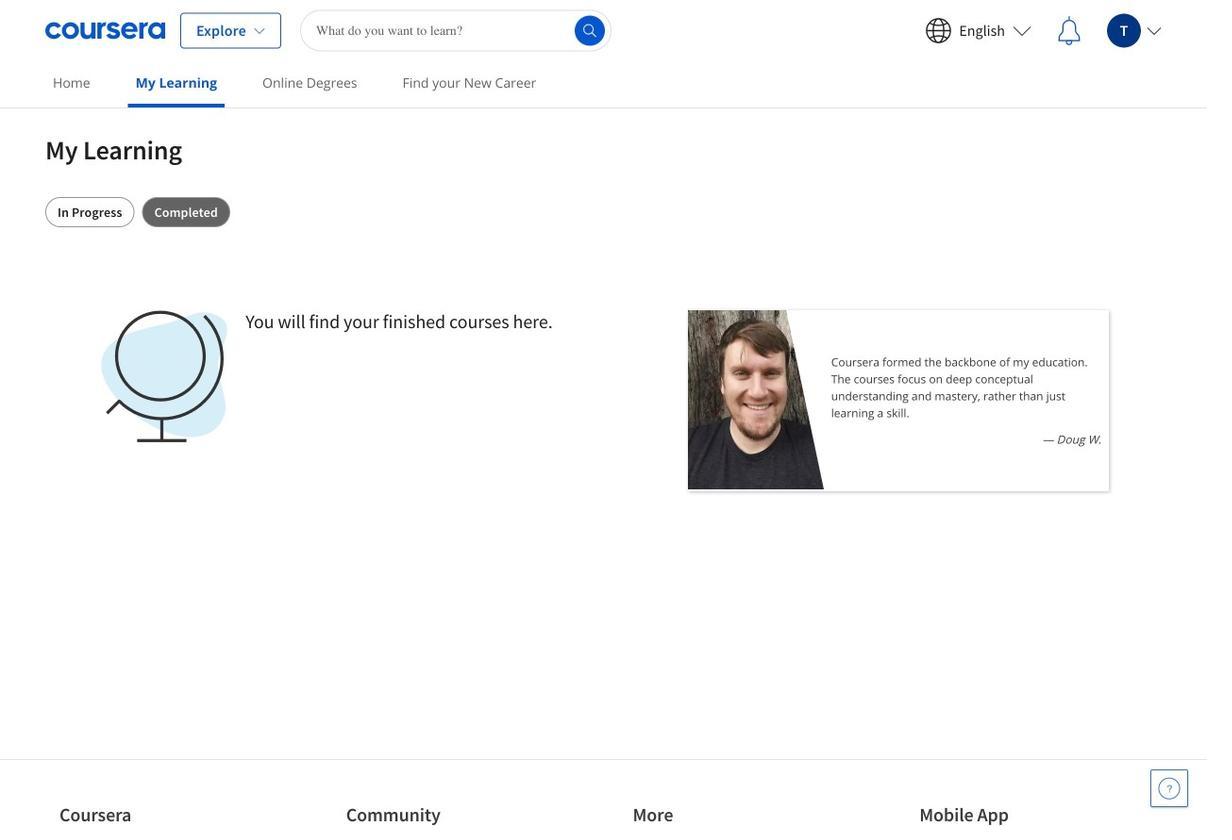 Task type: describe. For each thing, give the bounding box(es) containing it.
help center image
[[1158, 778, 1181, 801]]

coursera image
[[45, 16, 165, 46]]



Task type: vqa. For each thing, say whether or not it's contained in the screenshot.
•
no



Task type: locate. For each thing, give the bounding box(es) containing it.
tab list
[[45, 197, 1162, 228]]

What do you want to learn? text field
[[300, 10, 612, 51]]

None search field
[[300, 10, 612, 51]]



